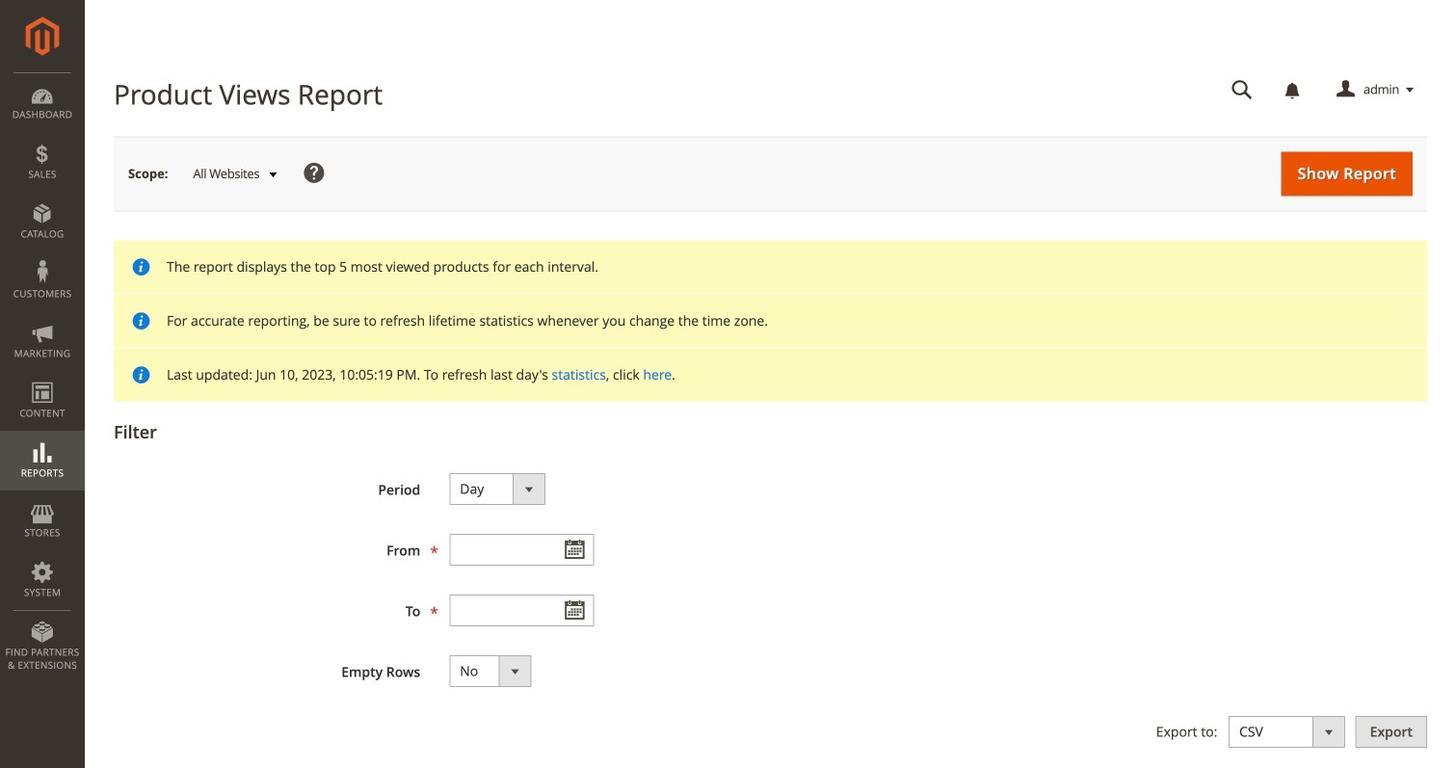 Task type: describe. For each thing, give the bounding box(es) containing it.
magento admin panel image
[[26, 16, 59, 56]]



Task type: vqa. For each thing, say whether or not it's contained in the screenshot.
Magento Admin Panel image
yes



Task type: locate. For each thing, give the bounding box(es) containing it.
None text field
[[449, 534, 594, 566], [449, 595, 594, 626], [449, 534, 594, 566], [449, 595, 594, 626]]

None text field
[[1218, 73, 1266, 107]]

menu bar
[[0, 72, 85, 682]]



